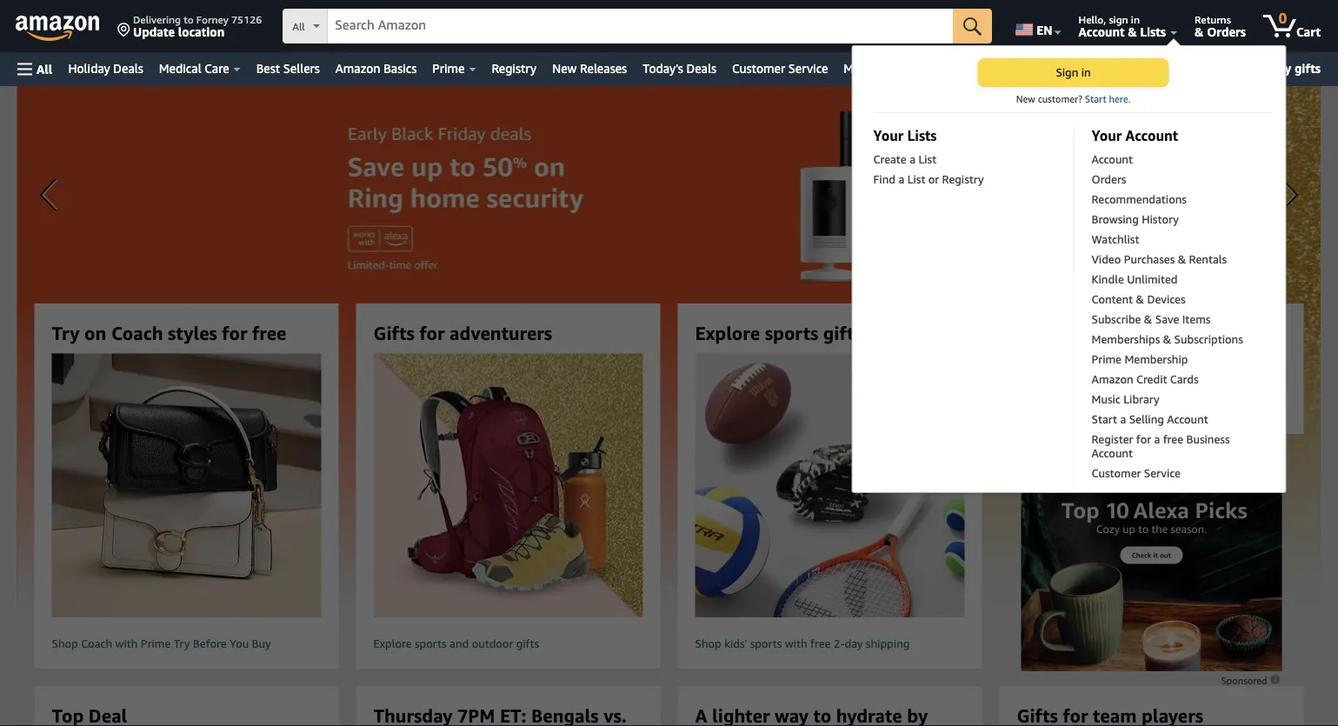 Task type: vqa. For each thing, say whether or not it's contained in the screenshot.
top new
yes



Task type: describe. For each thing, give the bounding box(es) containing it.
amazon credit cards link
[[1092, 372, 1256, 392]]

registry inside registry link
[[492, 61, 537, 76]]

to
[[184, 13, 194, 25]]

holiday
[[68, 61, 110, 76]]

& down save
[[1163, 332, 1172, 346]]

explore sports gifts for kids
[[695, 322, 933, 343]]

holiday
[[1249, 61, 1292, 75]]

customer?
[[1038, 93, 1083, 104]]

you
[[230, 637, 249, 651]]

in for sign in securely
[[1138, 363, 1147, 377]]

new for new releases
[[552, 61, 577, 76]]

watchlist
[[1092, 232, 1139, 246]]

music inside your account account orders recommendations browsing history watchlist video purchases & rentals kindle unlimited content & devices subscribe & save items memberships & subscriptions prime membership amazon credit cards music library start a selling account register for a free business account customer service
[[1092, 392, 1121, 406]]

hello, sign in
[[1079, 13, 1140, 25]]

All search field
[[283, 9, 992, 45]]

basics
[[384, 61, 417, 76]]

registry link
[[484, 57, 545, 81]]

account up business at the right of page
[[1167, 412, 1208, 426]]

location
[[178, 24, 225, 39]]

75126
[[231, 13, 262, 25]]

customer inside "link"
[[732, 61, 785, 76]]

all inside button
[[37, 62, 53, 76]]

items
[[1182, 312, 1211, 326]]

delivering
[[133, 13, 181, 25]]

fashion
[[1027, 61, 1069, 76]]

fashion link
[[1019, 57, 1077, 81]]

amazon basics link
[[328, 57, 425, 81]]

cart
[[1297, 24, 1321, 39]]

browsing
[[1092, 212, 1139, 226]]

0 vertical spatial start
[[1085, 93, 1107, 104]]

try on coach styles for free
[[52, 322, 286, 343]]

membership
[[1125, 352, 1188, 366]]

0 horizontal spatial gifts
[[516, 637, 539, 651]]

books
[[978, 61, 1011, 76]]

new for new customer? start here.
[[1016, 93, 1036, 104]]

account down register
[[1092, 446, 1133, 460]]

purchases
[[1124, 252, 1175, 266]]

free inside shop kids' sports with free 2-day shipping link
[[811, 637, 831, 651]]

navigation navigation
[[0, 0, 1338, 501]]

video
[[1092, 252, 1121, 266]]

adventurers
[[450, 322, 552, 343]]

registry inside your lists create a list find a list or registry
[[942, 172, 984, 186]]

recommendations
[[1092, 192, 1187, 206]]

history
[[1142, 212, 1179, 226]]

1 vertical spatial customer service link
[[1092, 466, 1256, 486]]

start here. link
[[1085, 93, 1131, 104]]

kids
[[897, 322, 933, 343]]

amazon basics
[[336, 61, 417, 76]]

new releases
[[552, 61, 627, 76]]

deals for today's deals
[[687, 61, 717, 76]]

browsing history link
[[1092, 212, 1256, 232]]

all button
[[10, 52, 60, 86]]

or
[[929, 172, 939, 186]]

account up recommendations
[[1092, 152, 1133, 166]]

in right sign at the top of page
[[1131, 13, 1140, 25]]

holiday deals link
[[60, 57, 151, 81]]

0
[[1279, 10, 1287, 27]]

free inside your account account orders recommendations browsing history watchlist video purchases & rentals kindle unlimited content & devices subscribe & save items memberships & subscriptions prime membership amazon credit cards music library start a selling account register for a free business account customer service
[[1163, 432, 1184, 446]]

your lists create a list find a list or registry
[[874, 127, 984, 186]]

credit
[[1137, 372, 1167, 386]]

get a jump on holiday gifts
[[1165, 61, 1321, 75]]

care
[[205, 61, 229, 76]]

sign for sign in
[[1056, 65, 1079, 79]]

service inside "link"
[[789, 61, 828, 76]]

a up register
[[1120, 412, 1126, 426]]

& right hello,
[[1128, 24, 1137, 39]]

& left save
[[1144, 312, 1153, 326]]

medical care
[[159, 61, 229, 76]]

kindle unlimited link
[[1092, 272, 1256, 292]]

securely
[[1150, 363, 1192, 377]]

sponsored
[[1221, 675, 1270, 686]]

best
[[1144, 322, 1181, 343]]

1 horizontal spatial try
[[174, 637, 190, 651]]

sellers
[[283, 61, 320, 76]]

buy
[[252, 637, 271, 651]]

rentals
[[1189, 252, 1227, 266]]

recommendations link
[[1092, 192, 1256, 212]]

orders link
[[1092, 172, 1256, 192]]

on inside navigation
[[1231, 61, 1246, 75]]

sign for sign in for the best experience
[[1017, 322, 1055, 343]]

start inside your account account orders recommendations browsing history watchlist video purchases & rentals kindle unlimited content & devices subscribe & save items memberships & subscriptions prime membership amazon credit cards music library start a selling account register for a free business account customer service
[[1092, 412, 1117, 426]]

sign in for the best experience
[[1017, 322, 1278, 343]]

today's deals
[[643, 61, 717, 76]]

main content containing try on coach styles for free
[[0, 86, 1338, 726]]

video purchases & rentals link
[[1092, 252, 1256, 272]]

account link
[[1092, 152, 1256, 172]]

amazon image
[[16, 16, 100, 42]]

account up account link
[[1126, 127, 1178, 143]]

find a list or registry link
[[874, 172, 1056, 192]]

day
[[845, 637, 863, 651]]

Search Amazon text field
[[328, 10, 953, 43]]

sponsored link
[[1221, 672, 1282, 689]]

coach inside shop coach with prime try before you buy link
[[81, 637, 112, 651]]

outdoor
[[472, 637, 513, 651]]

0 vertical spatial music
[[844, 61, 875, 76]]

& up kindle unlimited link
[[1178, 252, 1186, 266]]

shipping
[[866, 637, 910, 651]]

jump
[[1198, 61, 1228, 75]]

a down selling
[[1154, 432, 1160, 446]]

for inside your account account orders recommendations browsing history watchlist video purchases & rentals kindle unlimited content & devices subscribe & save items memberships & subscriptions prime membership amazon credit cards music library start a selling account register for a free business account customer service
[[1136, 432, 1151, 446]]

2-
[[834, 637, 845, 651]]

on inside main content
[[84, 322, 106, 343]]

& down unlimited
[[1136, 292, 1144, 306]]

find
[[874, 172, 896, 186]]

0 vertical spatial lists
[[1140, 24, 1166, 39]]

0 horizontal spatial customer service link
[[724, 57, 836, 81]]

memberships & subscriptions link
[[1092, 332, 1256, 352]]

best sellers link
[[248, 57, 328, 81]]

explore for explore sports and outdoor gifts
[[373, 637, 412, 651]]



Task type: locate. For each thing, give the bounding box(es) containing it.
for
[[222, 322, 247, 343], [420, 322, 445, 343], [867, 322, 893, 343], [1081, 322, 1107, 343], [1136, 432, 1151, 446]]

music right customer service
[[844, 61, 875, 76]]

for right gifts
[[420, 322, 445, 343]]

save
[[1156, 312, 1179, 326]]

holiday deals
[[68, 61, 143, 76]]

shop
[[52, 637, 78, 651], [695, 637, 722, 651]]

0 vertical spatial prime
[[432, 61, 465, 76]]

1 deals from the left
[[113, 61, 143, 76]]

1 vertical spatial service
[[1144, 466, 1181, 480]]

subscribe & save items link
[[1092, 312, 1256, 332]]

sign in securely
[[1112, 363, 1192, 377]]

content
[[1092, 292, 1133, 306]]

shop coach with prime try before you buy link
[[22, 353, 351, 656]]

0 vertical spatial customer
[[732, 61, 785, 76]]

orders inside your account account orders recommendations browsing history watchlist video purchases & rentals kindle unlimited content & devices subscribe & save items memberships & subscriptions prime membership amazon credit cards music library start a selling account register for a free business account customer service
[[1092, 172, 1126, 186]]

1 horizontal spatial prime
[[432, 61, 465, 76]]

account
[[1079, 24, 1125, 39], [1126, 127, 1178, 143], [1092, 152, 1133, 166], [1167, 412, 1208, 426], [1092, 446, 1133, 460]]

0 horizontal spatial shop
[[52, 637, 78, 651]]

service inside your account account orders recommendations browsing history watchlist video purchases & rentals kindle unlimited content & devices subscribe & save items memberships & subscriptions prime membership amazon credit cards music library start a selling account register for a free business account customer service
[[1144, 466, 1181, 480]]

explore for explore sports gifts for kids
[[695, 322, 760, 343]]

sign left subscribe
[[1017, 322, 1055, 343]]

amazon up library
[[1092, 372, 1134, 386]]

1 horizontal spatial amazon
[[1092, 372, 1134, 386]]

sign left credit on the right bottom of the page
[[1112, 363, 1135, 377]]

leave feedback on sponsored ad element
[[1221, 675, 1282, 686]]

0 horizontal spatial new
[[552, 61, 577, 76]]

sign
[[1056, 65, 1079, 79], [1017, 322, 1055, 343], [1112, 363, 1135, 377]]

service down start a selling account link
[[1144, 466, 1181, 480]]

gifts down cart
[[1295, 61, 1321, 75]]

in left subscribe
[[1060, 322, 1076, 343]]

with left the 2-
[[785, 637, 808, 651]]

registry
[[492, 61, 537, 76], [942, 172, 984, 186]]

0 horizontal spatial try
[[52, 322, 80, 343]]

and
[[450, 637, 469, 651]]

prime inside shop coach with prime try before you buy link
[[141, 637, 171, 651]]

kindle
[[1092, 272, 1124, 286]]

2 vertical spatial sign
[[1112, 363, 1135, 377]]

0 vertical spatial new
[[552, 61, 577, 76]]

0 horizontal spatial explore
[[373, 637, 412, 651]]

subscribe
[[1092, 312, 1141, 326]]

today's deals link
[[635, 57, 724, 81]]

content & devices link
[[1092, 292, 1256, 312]]

account & lists
[[1079, 24, 1166, 39]]

service left music link
[[789, 61, 828, 76]]

your for account
[[1092, 127, 1122, 143]]

1 vertical spatial music
[[1092, 392, 1121, 406]]

your for lists
[[874, 127, 904, 143]]

deals right 'holiday'
[[113, 61, 143, 76]]

1 vertical spatial registry
[[942, 172, 984, 186]]

sign for sign in securely
[[1112, 363, 1135, 377]]

your inside your account account orders recommendations browsing history watchlist video purchases & rentals kindle unlimited content & devices subscribe & save items memberships & subscriptions prime membership amazon credit cards music library start a selling account register for a free business account customer service
[[1092, 127, 1122, 143]]

0 vertical spatial coach
[[111, 322, 163, 343]]

your inside your lists create a list find a list or registry
[[874, 127, 904, 143]]

2 shop from the left
[[695, 637, 722, 651]]

2 vertical spatial free
[[811, 637, 831, 651]]

shop coach with prime try before you buy
[[52, 637, 271, 651]]

today's
[[643, 61, 683, 76]]

0 vertical spatial sign
[[1056, 65, 1079, 79]]

create a list link
[[874, 152, 1056, 172]]

a right get
[[1189, 61, 1195, 75]]

1 horizontal spatial shop
[[695, 637, 722, 651]]

0 vertical spatial customer service link
[[724, 57, 836, 81]]

orders up jump
[[1207, 24, 1246, 39]]

orders
[[1207, 24, 1246, 39], [1092, 172, 1126, 186]]

in for sign in for the best experience
[[1060, 322, 1076, 343]]

prime right the 'basics'
[[432, 61, 465, 76]]

1 horizontal spatial sign
[[1056, 65, 1079, 79]]

explore sports and outdoor gifts link
[[344, 353, 673, 656]]

0 horizontal spatial deals
[[113, 61, 143, 76]]

1 vertical spatial start
[[1092, 412, 1117, 426]]

music left library
[[1092, 392, 1121, 406]]

lists right sign at the top of page
[[1140, 24, 1166, 39]]

sign up new customer? start here. at the right of the page
[[1056, 65, 1079, 79]]

experience
[[1186, 322, 1278, 343]]

for left kids
[[867, 322, 893, 343]]

for left the
[[1081, 322, 1107, 343]]

try
[[52, 322, 80, 343], [174, 637, 190, 651]]

1 vertical spatial prime
[[1092, 352, 1122, 366]]

prime membership link
[[1092, 352, 1256, 372]]

explore
[[695, 322, 760, 343], [373, 637, 412, 651]]

none submit inside all search box
[[953, 9, 992, 43]]

1 horizontal spatial registry
[[942, 172, 984, 186]]

sports for gifts
[[765, 322, 819, 343]]

None submit
[[953, 9, 992, 43]]

hello,
[[1079, 13, 1106, 25]]

shop for explore
[[695, 637, 722, 651]]

2 horizontal spatial gifts
[[1295, 61, 1321, 75]]

register for a free business account link
[[1092, 432, 1256, 466]]

gifts for adventurers image
[[344, 353, 673, 617]]

prime link
[[425, 57, 484, 81]]

sign inside navigation navigation
[[1056, 65, 1079, 79]]

new inside 'link'
[[552, 61, 577, 76]]

your down start here. link
[[1092, 127, 1122, 143]]

1 horizontal spatial your
[[1092, 127, 1122, 143]]

0 vertical spatial amazon
[[336, 61, 381, 76]]

all
[[292, 20, 305, 33], [37, 62, 53, 76]]

1 vertical spatial lists
[[907, 127, 937, 143]]

0 horizontal spatial orders
[[1092, 172, 1126, 186]]

your up create
[[874, 127, 904, 143]]

customer
[[732, 61, 785, 76], [1092, 466, 1141, 480]]

1 horizontal spatial orders
[[1207, 24, 1246, 39]]

registry right or
[[942, 172, 984, 186]]

0 vertical spatial registry
[[492, 61, 537, 76]]

amazon inside 'link'
[[336, 61, 381, 76]]

new customer? start here.
[[1016, 93, 1131, 104]]

&
[[1128, 24, 1137, 39], [1195, 24, 1204, 39], [1178, 252, 1186, 266], [1136, 292, 1144, 306], [1144, 312, 1153, 326], [1163, 332, 1172, 346]]

1 horizontal spatial customer service link
[[1092, 466, 1256, 486]]

0 vertical spatial service
[[789, 61, 828, 76]]

sign
[[1109, 13, 1128, 25]]

medical care link
[[151, 57, 248, 81]]

0 horizontal spatial lists
[[907, 127, 937, 143]]

& up jump
[[1195, 24, 1204, 39]]

amazon left the 'basics'
[[336, 61, 381, 76]]

0 vertical spatial list
[[919, 152, 937, 166]]

lists inside your lists create a list find a list or registry
[[907, 127, 937, 143]]

in for sign in
[[1082, 65, 1091, 79]]

2 deals from the left
[[687, 61, 717, 76]]

music library link
[[1092, 392, 1256, 412]]

1 horizontal spatial service
[[1144, 466, 1181, 480]]

list
[[919, 152, 937, 166], [908, 172, 926, 186]]

1 vertical spatial coach
[[81, 637, 112, 651]]

2 vertical spatial gifts
[[516, 637, 539, 651]]

1 vertical spatial orders
[[1092, 172, 1126, 186]]

gifts left kids
[[823, 322, 863, 343]]

account up sign in
[[1079, 24, 1125, 39]]

prime inside prime link
[[432, 61, 465, 76]]

sports for and
[[415, 637, 447, 651]]

0 vertical spatial explore
[[695, 322, 760, 343]]

1 vertical spatial list
[[908, 172, 926, 186]]

customer service link
[[724, 57, 836, 81], [1092, 466, 1256, 486]]

en link
[[1005, 4, 1069, 48]]

deals inside holiday deals link
[[113, 61, 143, 76]]

customer service
[[732, 61, 828, 76]]

in left securely
[[1138, 363, 1147, 377]]

2 your from the left
[[1092, 127, 1122, 143]]

0 horizontal spatial on
[[84, 322, 106, 343]]

prime down memberships
[[1092, 352, 1122, 366]]

list up or
[[919, 152, 937, 166]]

register
[[1092, 432, 1133, 446]]

update
[[133, 24, 175, 39]]

0 horizontal spatial all
[[37, 62, 53, 76]]

0 vertical spatial on
[[1231, 61, 1246, 75]]

1 horizontal spatial on
[[1231, 61, 1246, 75]]

sign in
[[1056, 65, 1091, 79]]

a right create
[[910, 152, 916, 166]]

0 horizontal spatial customer
[[732, 61, 785, 76]]

coach
[[111, 322, 163, 343], [81, 637, 112, 651]]

registry right prime link
[[492, 61, 537, 76]]

for right styles
[[222, 322, 247, 343]]

forney
[[196, 13, 229, 25]]

subscriptions
[[1174, 332, 1243, 346]]

customer inside your account account orders recommendations browsing history watchlist video purchases & rentals kindle unlimited content & devices subscribe & save items memberships & subscriptions prime membership amazon credit cards music library start a selling account register for a free business account customer service
[[1092, 466, 1141, 480]]

gifts inside navigation navigation
[[1295, 61, 1321, 75]]

start up register
[[1092, 412, 1117, 426]]

0 horizontal spatial with
[[115, 637, 138, 651]]

main content
[[0, 86, 1338, 726]]

2 horizontal spatial free
[[1163, 432, 1184, 446]]

memberships
[[1092, 332, 1160, 346]]

& inside returns & orders
[[1195, 24, 1204, 39]]

get a jump on holiday gifts link
[[1158, 57, 1328, 80]]

new releases link
[[545, 57, 635, 81]]

best sellers
[[256, 61, 320, 76]]

a
[[1189, 61, 1195, 75], [910, 152, 916, 166], [899, 172, 905, 186], [1120, 412, 1126, 426], [1154, 432, 1160, 446]]

1 vertical spatial customer
[[1092, 466, 1141, 480]]

prime inside your account account orders recommendations browsing history watchlist video purchases & rentals kindle unlimited content & devices subscribe & save items memberships & subscriptions prime membership amazon credit cards music library start a selling account register for a free business account customer service
[[1092, 352, 1122, 366]]

returns
[[1195, 13, 1231, 25]]

0 horizontal spatial your
[[874, 127, 904, 143]]

0 horizontal spatial sign
[[1017, 322, 1055, 343]]

shop kids' sports with free 2-day shipping link
[[665, 353, 995, 656]]

1 with from the left
[[115, 637, 138, 651]]

all up sellers
[[292, 20, 305, 33]]

new left releases
[[552, 61, 577, 76]]

start left "here."
[[1085, 93, 1107, 104]]

1 your from the left
[[874, 127, 904, 143]]

library
[[1124, 392, 1160, 406]]

a inside get a jump on holiday gifts link
[[1189, 61, 1195, 75]]

1 vertical spatial explore
[[373, 637, 412, 651]]

0 vertical spatial free
[[252, 322, 286, 343]]

your account account orders recommendations browsing history watchlist video purchases & rentals kindle unlimited content & devices subscribe & save items memberships & subscriptions prime membership amazon credit cards music library start a selling account register for a free business account customer service
[[1092, 127, 1243, 480]]

1 vertical spatial all
[[37, 62, 53, 76]]

gifts for adventurers
[[373, 322, 552, 343]]

create
[[874, 152, 907, 166]]

1 horizontal spatial gifts
[[823, 322, 863, 343]]

1 vertical spatial sign
[[1017, 322, 1055, 343]]

books link
[[970, 57, 1019, 81]]

lists up or
[[907, 127, 937, 143]]

gifts right outdoor
[[516, 637, 539, 651]]

a right find
[[899, 172, 905, 186]]

1 horizontal spatial music
[[1092, 392, 1121, 406]]

watchlist link
[[1092, 232, 1256, 252]]

0 horizontal spatial free
[[252, 322, 286, 343]]

customer right today's deals
[[732, 61, 785, 76]]

explore sports gifts for kids image
[[665, 353, 995, 617]]

shop for try
[[52, 637, 78, 651]]

before
[[193, 637, 227, 651]]

in up new customer? start here. at the right of the page
[[1082, 65, 1091, 79]]

2 vertical spatial prime
[[141, 637, 171, 651]]

1 vertical spatial new
[[1016, 93, 1036, 104]]

1 horizontal spatial customer
[[1092, 466, 1141, 480]]

deals inside 'today's deals' link
[[687, 61, 717, 76]]

0 vertical spatial gifts
[[1295, 61, 1321, 75]]

0 horizontal spatial prime
[[141, 637, 171, 651]]

for down selling
[[1136, 432, 1151, 446]]

business
[[1187, 432, 1230, 446]]

1 vertical spatial try
[[174, 637, 190, 651]]

0 vertical spatial orders
[[1207, 24, 1246, 39]]

customer down register
[[1092, 466, 1141, 480]]

free down selling
[[1163, 432, 1184, 446]]

gifts
[[1295, 61, 1321, 75], [823, 322, 863, 343], [516, 637, 539, 651]]

0 vertical spatial try
[[52, 322, 80, 343]]

1 horizontal spatial new
[[1016, 93, 1036, 104]]

all inside search box
[[292, 20, 305, 33]]

1 shop from the left
[[52, 637, 78, 651]]

2 with from the left
[[785, 637, 808, 651]]

free left the 2-
[[811, 637, 831, 651]]

styles
[[168, 322, 217, 343]]

free right styles
[[252, 322, 286, 343]]

deals right the today's
[[687, 61, 717, 76]]

1 horizontal spatial free
[[811, 637, 831, 651]]

1 horizontal spatial lists
[[1140, 24, 1166, 39]]

0 horizontal spatial music
[[844, 61, 875, 76]]

cards
[[1170, 372, 1199, 386]]

new left customer?
[[1016, 93, 1036, 104]]

devices
[[1147, 292, 1186, 306]]

early black friday deals. save up to 50% on ring home security. works with alexa. limited-time offer. image
[[17, 86, 1321, 608]]

0 horizontal spatial registry
[[492, 61, 537, 76]]

1 horizontal spatial all
[[292, 20, 305, 33]]

0 vertical spatial all
[[292, 20, 305, 33]]

sign in link
[[978, 58, 1169, 87]]

1 horizontal spatial deals
[[687, 61, 717, 76]]

1 vertical spatial on
[[84, 322, 106, 343]]

amazon inside your account account orders recommendations browsing history watchlist video purchases & rentals kindle unlimited content & devices subscribe & save items memberships & subscriptions prime membership amazon credit cards music library start a selling account register for a free business account customer service
[[1092, 372, 1134, 386]]

0 horizontal spatial service
[[789, 61, 828, 76]]

try on coach styles for free image
[[22, 353, 351, 617]]

with left before
[[115, 637, 138, 651]]

prime left before
[[141, 637, 171, 651]]

en
[[1037, 23, 1053, 37]]

1 horizontal spatial explore
[[695, 322, 760, 343]]

medical
[[159, 61, 201, 76]]

1 vertical spatial gifts
[[823, 322, 863, 343]]

list left or
[[908, 172, 926, 186]]

1 vertical spatial amazon
[[1092, 372, 1134, 386]]

2 horizontal spatial prime
[[1092, 352, 1122, 366]]

orders inside returns & orders
[[1207, 24, 1246, 39]]

orders up recommendations
[[1092, 172, 1126, 186]]

releases
[[580, 61, 627, 76]]

all down amazon image
[[37, 62, 53, 76]]

2 horizontal spatial sign
[[1112, 363, 1135, 377]]

deals for holiday deals
[[113, 61, 143, 76]]

prime
[[432, 61, 465, 76], [1092, 352, 1122, 366], [141, 637, 171, 651]]

explore sports and outdoor gifts
[[373, 637, 539, 651]]

1 horizontal spatial with
[[785, 637, 808, 651]]

0 horizontal spatial amazon
[[336, 61, 381, 76]]

kids'
[[725, 637, 747, 651]]

1 vertical spatial free
[[1163, 432, 1184, 446]]



